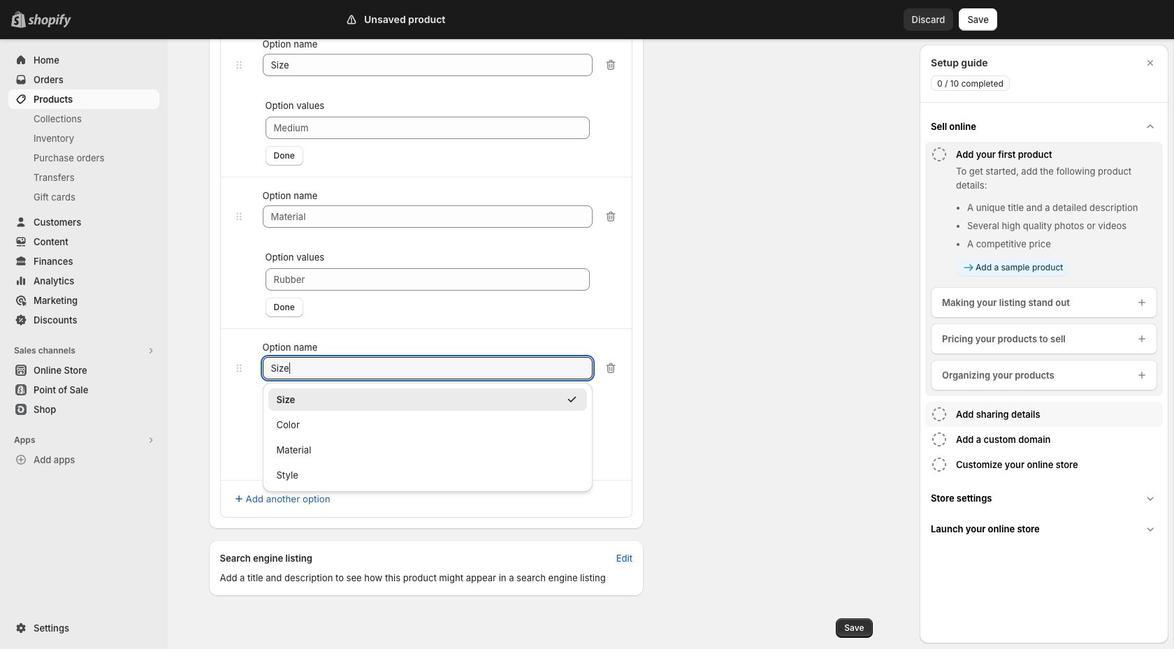 Task type: describe. For each thing, give the bounding box(es) containing it.
Rubber text field
[[265, 269, 590, 291]]

mark customize your online store as done image
[[931, 457, 948, 473]]

size option
[[263, 389, 593, 411]]

mark add your first product as done image
[[931, 146, 948, 163]]

shopify image
[[31, 14, 74, 28]]

mark add sharing details as done image
[[931, 406, 948, 423]]

Material text field
[[263, 206, 593, 228]]



Task type: locate. For each thing, give the bounding box(es) containing it.
Medium text field
[[265, 117, 590, 139]]

Style text field
[[263, 357, 593, 380]]

Color text field
[[263, 54, 593, 76]]

list box
[[263, 389, 593, 487]]

dialog
[[920, 45, 1169, 644]]

mark add a custom domain as done image
[[931, 431, 948, 448]]



Task type: vqa. For each thing, say whether or not it's contained in the screenshot.
TAB LIST in Build Your Campaign By Adding A Marketing Activity Dialog
no



